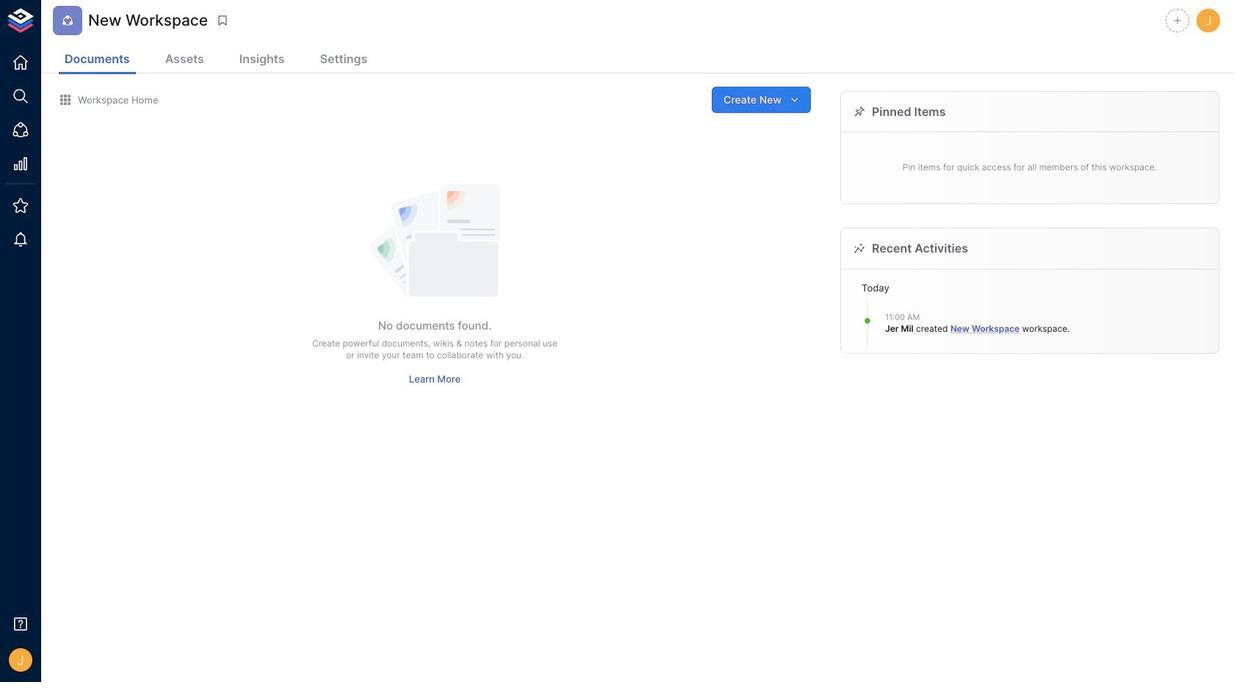 Task type: describe. For each thing, give the bounding box(es) containing it.
bookmark image
[[216, 14, 229, 27]]



Task type: vqa. For each thing, say whether or not it's contained in the screenshot.
help image
no



